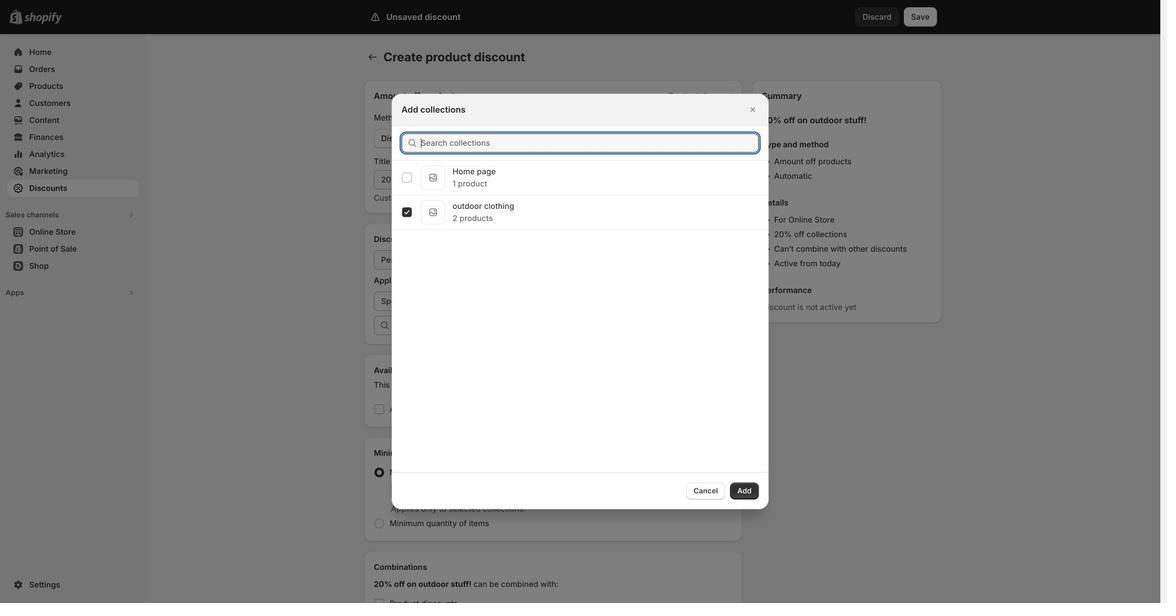 Task type: describe. For each thing, give the bounding box(es) containing it.
shopify image
[[24, 12, 62, 24]]

Search collections text field
[[421, 133, 759, 153]]



Task type: locate. For each thing, give the bounding box(es) containing it.
dialog
[[0, 94, 1160, 510]]



Task type: vqa. For each thing, say whether or not it's contained in the screenshot.
Dialog
yes



